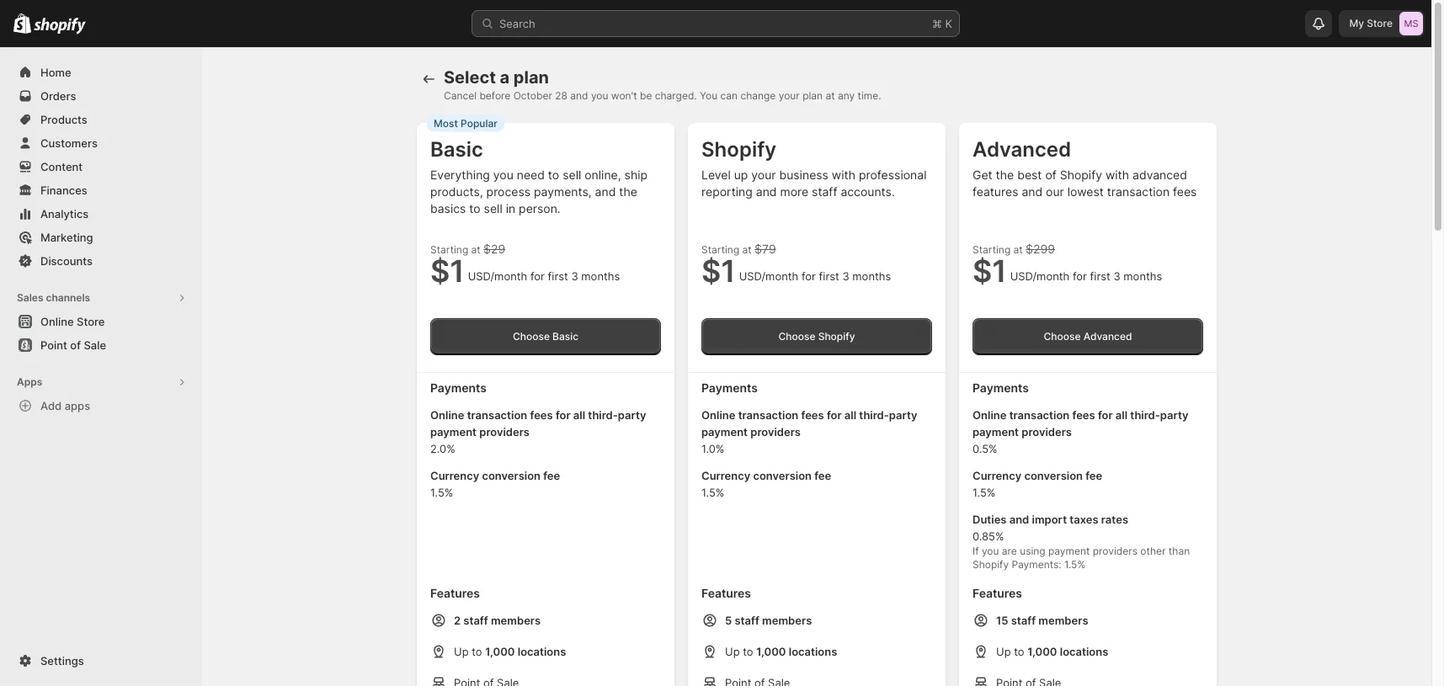 Task type: locate. For each thing, give the bounding box(es) containing it.
shopify inside advanced get the best of shopify with advanced features and our lowest transaction fees
[[1060, 168, 1102, 182]]

transaction
[[1107, 184, 1170, 199], [467, 408, 527, 422], [738, 408, 799, 422], [1009, 408, 1070, 422]]

at for shopify
[[742, 243, 752, 256]]

party inside online transaction fees for all third-party payment providers 0.5%
[[1160, 408, 1189, 422]]

payment up 0.5%
[[973, 425, 1019, 439]]

2 horizontal spatial 3
[[1114, 269, 1121, 283]]

for down choose shopify link
[[827, 408, 842, 422]]

locations for shopify
[[789, 645, 837, 659]]

staff for online transaction fees for all third-party payment providers 1.0%
[[735, 614, 759, 627]]

first up choose advanced
[[1090, 269, 1111, 283]]

1 horizontal spatial basic
[[553, 330, 579, 343]]

2 up to 1,000 locations from the left
[[725, 645, 837, 659]]

2 payments from the left
[[702, 381, 758, 395]]

2 horizontal spatial choose
[[1044, 330, 1081, 343]]

the down the ship
[[619, 184, 638, 199]]

add
[[40, 399, 62, 413]]

starting for advanced
[[973, 243, 1011, 256]]

0 horizontal spatial 1,000
[[485, 645, 515, 659]]

1 vertical spatial basic
[[553, 330, 579, 343]]

1 horizontal spatial plan
[[803, 89, 823, 102]]

with inside advanced get the best of shopify with advanced features and our lowest transaction fees
[[1106, 168, 1129, 182]]

5 staff members
[[725, 614, 812, 627]]

to down 2 staff members
[[472, 645, 482, 659]]

currency conversion fee 1.5% up import
[[973, 469, 1103, 499]]

starting down basics
[[430, 243, 468, 256]]

choose down "starting at $29 $1 usd/month for first 3 months"
[[513, 330, 550, 343]]

0 horizontal spatial store
[[77, 315, 105, 328]]

1 up from the left
[[454, 645, 469, 659]]

2 currency from the left
[[702, 469, 751, 483]]

currency down 1.0%
[[702, 469, 751, 483]]

members for advanced
[[1039, 614, 1089, 627]]

choose for shopify
[[779, 330, 816, 343]]

fee down online transaction fees for all third-party payment providers 2.0%
[[543, 469, 560, 483]]

features up 15
[[973, 586, 1022, 600]]

conversion down the online transaction fees for all third-party payment providers 1.0%
[[753, 469, 812, 483]]

first inside starting at $79 $1 usd/month for first 3 months
[[819, 269, 839, 283]]

providers inside online transaction fees for all third-party payment providers 0.5%
[[1022, 425, 1072, 439]]

choose for advanced
[[1044, 330, 1081, 343]]

$1 left $29
[[430, 253, 465, 290]]

online inside the online transaction fees for all third-party payment providers 1.0%
[[702, 408, 736, 422]]

1 horizontal spatial 1,000
[[757, 645, 786, 659]]

transaction for online transaction fees for all third-party payment providers 0.5%
[[1009, 408, 1070, 422]]

staff for online transaction fees for all third-party payment providers 0.5%
[[1011, 614, 1036, 627]]

3 up the choose shopify
[[843, 269, 849, 283]]

choose shopify
[[779, 330, 855, 343]]

1 third- from the left
[[588, 408, 618, 422]]

2 horizontal spatial you
[[982, 545, 999, 558]]

online
[[40, 315, 74, 328], [430, 408, 464, 422], [702, 408, 736, 422], [973, 408, 1007, 422]]

online for online transaction fees for all third-party payment providers 1.0%
[[702, 408, 736, 422]]

fee down the online transaction fees for all third-party payment providers 1.0%
[[815, 469, 831, 483]]

2 1,000 from the left
[[757, 645, 786, 659]]

2 currency conversion fee 1.5% from the left
[[702, 469, 831, 499]]

to down 5 staff members at the bottom of the page
[[743, 645, 753, 659]]

3
[[571, 269, 578, 283], [843, 269, 849, 283], [1114, 269, 1121, 283]]

1 locations from the left
[[518, 645, 566, 659]]

$1 left $79
[[702, 253, 736, 290]]

fees down choose basic link
[[530, 408, 553, 422]]

2 horizontal spatial up
[[996, 645, 1011, 659]]

1 horizontal spatial all
[[845, 408, 857, 422]]

0 horizontal spatial currency
[[430, 469, 479, 483]]

2 horizontal spatial starting
[[973, 243, 1011, 256]]

payments:
[[1012, 558, 1062, 571]]

1 horizontal spatial currency
[[702, 469, 751, 483]]

currency conversion fee 1.5% for shopify
[[702, 469, 831, 499]]

members
[[491, 614, 541, 627], [762, 614, 812, 627], [1039, 614, 1089, 627]]

your right up
[[751, 168, 776, 182]]

months inside starting at $299 $1 usd/month for first 3 months
[[1124, 269, 1163, 283]]

get
[[973, 168, 993, 182]]

currency
[[430, 469, 479, 483], [702, 469, 751, 483], [973, 469, 1022, 483]]

and inside duties and import taxes rates 0.85% if you are using payment providers other than shopify payments: 1.5%
[[1010, 513, 1029, 526]]

1 vertical spatial of
[[70, 339, 81, 352]]

shopify image
[[13, 13, 31, 34]]

for up choose basic
[[531, 269, 545, 283]]

lowest
[[1068, 184, 1104, 199]]

1 vertical spatial the
[[619, 184, 638, 199]]

up
[[454, 645, 469, 659], [725, 645, 740, 659], [996, 645, 1011, 659]]

transaction inside online transaction fees for all third-party payment providers 0.5%
[[1009, 408, 1070, 422]]

payments up 0.5%
[[973, 381, 1029, 395]]

party inside online transaction fees for all third-party payment providers 2.0%
[[618, 408, 646, 422]]

to down products,
[[469, 201, 481, 216]]

2 horizontal spatial all
[[1116, 408, 1128, 422]]

3 up choose basic
[[571, 269, 578, 283]]

up for advanced
[[996, 645, 1011, 659]]

payments up 1.0%
[[702, 381, 758, 395]]

0 horizontal spatial usd/month
[[468, 269, 527, 283]]

up to 1,000 locations
[[454, 645, 566, 659], [725, 645, 837, 659], [996, 645, 1109, 659]]

conversion down online transaction fees for all third-party payment providers 2.0%
[[482, 469, 541, 483]]

providers
[[479, 425, 530, 439], [751, 425, 801, 439], [1022, 425, 1072, 439], [1093, 545, 1138, 558]]

members right 2
[[491, 614, 541, 627]]

1,000 for advanced
[[1028, 645, 1057, 659]]

0 horizontal spatial payments
[[430, 381, 487, 395]]

shopify up lowest in the top right of the page
[[1060, 168, 1102, 182]]

starting inside starting at $299 $1 usd/month for first 3 months
[[973, 243, 1011, 256]]

locations down the 15 staff members
[[1060, 645, 1109, 659]]

2 third- from the left
[[859, 408, 889, 422]]

shopify up up
[[702, 137, 777, 162]]

2 3 from the left
[[843, 269, 849, 283]]

1 horizontal spatial the
[[996, 168, 1014, 182]]

providers inside the online transaction fees for all third-party payment providers 1.0%
[[751, 425, 801, 439]]

currency conversion fee 1.5% down 1.0%
[[702, 469, 831, 499]]

basic down "starting at $29 $1 usd/month for first 3 months"
[[553, 330, 579, 343]]

all inside online transaction fees for all third-party payment providers 2.0%
[[573, 408, 585, 422]]

third- inside online transaction fees for all third-party payment providers 2.0%
[[588, 408, 618, 422]]

0 horizontal spatial with
[[832, 168, 856, 182]]

fee for advanced
[[1086, 469, 1103, 483]]

0 horizontal spatial first
[[548, 269, 568, 283]]

0 horizontal spatial months
[[581, 269, 620, 283]]

2 horizontal spatial $1
[[973, 253, 1007, 290]]

3 inside "starting at $29 $1 usd/month for first 3 months"
[[571, 269, 578, 283]]

discounts
[[40, 254, 93, 268]]

3 $1 from the left
[[973, 253, 1007, 290]]

$1 for basic
[[430, 253, 465, 290]]

features
[[430, 586, 480, 600], [702, 586, 751, 600], [973, 586, 1022, 600]]

2 all from the left
[[845, 408, 857, 422]]

1 fee from the left
[[543, 469, 560, 483]]

0 horizontal spatial of
[[70, 339, 81, 352]]

choose
[[513, 330, 550, 343], [779, 330, 816, 343], [1044, 330, 1081, 343]]

starting
[[430, 243, 468, 256], [702, 243, 740, 256], [973, 243, 1011, 256]]

3 choose from the left
[[1044, 330, 1081, 343]]

the inside basic everything you need to sell online, ship products, process payments, and the basics to sell in person.
[[619, 184, 638, 199]]

up down 5
[[725, 645, 740, 659]]

your inside select a plan cancel before october 28 and you won't be charged. you can change your plan at any time.
[[779, 89, 800, 102]]

2 horizontal spatial usd/month
[[1010, 269, 1070, 283]]

locations down 5 staff members at the bottom of the page
[[789, 645, 837, 659]]

3 party from the left
[[1160, 408, 1189, 422]]

2 horizontal spatial up to 1,000 locations
[[996, 645, 1109, 659]]

members right 15
[[1039, 614, 1089, 627]]

2 horizontal spatial third-
[[1130, 408, 1160, 422]]

all inside the online transaction fees for all third-party payment providers 1.0%
[[845, 408, 857, 422]]

2 up from the left
[[725, 645, 740, 659]]

usd/month down $299
[[1010, 269, 1070, 283]]

1 horizontal spatial choose
[[779, 330, 816, 343]]

up to 1,000 locations down the 15 staff members
[[996, 645, 1109, 659]]

1 horizontal spatial usd/month
[[739, 269, 799, 283]]

payment for 2.0%
[[430, 425, 477, 439]]

payment inside online transaction fees for all third-party payment providers 0.5%
[[973, 425, 1019, 439]]

and left the more on the top right of the page
[[756, 184, 777, 199]]

staff right 5
[[735, 614, 759, 627]]

1 horizontal spatial features
[[702, 586, 751, 600]]

and right duties
[[1010, 513, 1029, 526]]

1,000
[[485, 645, 515, 659], [757, 645, 786, 659], [1028, 645, 1057, 659]]

0 horizontal spatial starting
[[430, 243, 468, 256]]

with
[[832, 168, 856, 182], [1106, 168, 1129, 182]]

0 vertical spatial the
[[996, 168, 1014, 182]]

1 horizontal spatial starting
[[702, 243, 740, 256]]

1 vertical spatial your
[[751, 168, 776, 182]]

1 horizontal spatial party
[[889, 408, 917, 422]]

settings
[[40, 654, 84, 668]]

advanced up best
[[973, 137, 1071, 162]]

1 horizontal spatial sell
[[563, 168, 581, 182]]

staff right 15
[[1011, 614, 1036, 627]]

fees inside the online transaction fees for all third-party payment providers 1.0%
[[801, 408, 824, 422]]

popular
[[461, 117, 498, 129]]

with up accounts.
[[832, 168, 856, 182]]

1 horizontal spatial of
[[1045, 168, 1057, 182]]

1 $1 from the left
[[430, 253, 465, 290]]

2 horizontal spatial features
[[973, 586, 1022, 600]]

party inside the online transaction fees for all third-party payment providers 1.0%
[[889, 408, 917, 422]]

plan left "any"
[[803, 89, 823, 102]]

1 members from the left
[[491, 614, 541, 627]]

you inside basic everything you need to sell online, ship products, process payments, and the basics to sell in person.
[[493, 168, 514, 182]]

transaction inside online transaction fees for all third-party payment providers 2.0%
[[467, 408, 527, 422]]

0 horizontal spatial fee
[[543, 469, 560, 483]]

3 3 from the left
[[1114, 269, 1121, 283]]

the up features
[[996, 168, 1014, 182]]

1 horizontal spatial up to 1,000 locations
[[725, 645, 837, 659]]

3 payments from the left
[[973, 381, 1029, 395]]

$29
[[483, 242, 506, 256]]

online inside button
[[40, 315, 74, 328]]

$1 inside starting at $79 $1 usd/month for first 3 months
[[702, 253, 736, 290]]

orders
[[40, 89, 76, 103]]

fees down advanced
[[1173, 184, 1197, 199]]

2 party from the left
[[889, 408, 917, 422]]

fee up taxes
[[1086, 469, 1103, 483]]

ship
[[625, 168, 648, 182]]

products,
[[430, 184, 483, 199]]

analytics link
[[10, 202, 192, 226]]

basic up "everything"
[[430, 137, 483, 162]]

0 horizontal spatial up to 1,000 locations
[[454, 645, 566, 659]]

time.
[[858, 89, 881, 102]]

fees down choose advanced link on the right
[[1073, 408, 1095, 422]]

1 horizontal spatial store
[[1367, 17, 1393, 29]]

you left won't
[[591, 89, 608, 102]]

1,000 down 5 staff members at the bottom of the page
[[757, 645, 786, 659]]

you
[[591, 89, 608, 102], [493, 168, 514, 182], [982, 545, 999, 558]]

apps
[[65, 399, 90, 413]]

all for shopify
[[845, 408, 857, 422]]

$1 inside "starting at $29 $1 usd/month for first 3 months"
[[430, 253, 465, 290]]

choose for basic
[[513, 330, 550, 343]]

1 conversion from the left
[[482, 469, 541, 483]]

first inside starting at $299 $1 usd/month for first 3 months
[[1090, 269, 1111, 283]]

2 features from the left
[[702, 586, 751, 600]]

months up the choose shopify
[[853, 269, 891, 283]]

2 horizontal spatial months
[[1124, 269, 1163, 283]]

payments up 2.0%
[[430, 381, 487, 395]]

1 party from the left
[[618, 408, 646, 422]]

months up choose basic link
[[581, 269, 620, 283]]

party for shopify
[[889, 408, 917, 422]]

1 all from the left
[[573, 408, 585, 422]]

2 $1 from the left
[[702, 253, 736, 290]]

store inside the online store link
[[77, 315, 105, 328]]

duties
[[973, 513, 1007, 526]]

1 horizontal spatial fee
[[815, 469, 831, 483]]

months
[[581, 269, 620, 283], [853, 269, 891, 283], [1124, 269, 1163, 283]]

staff for online transaction fees for all third-party payment providers 2.0%
[[463, 614, 488, 627]]

staff down the business
[[812, 184, 838, 199]]

3 currency from the left
[[973, 469, 1022, 483]]

1 horizontal spatial $1
[[702, 253, 736, 290]]

providers for 2.0%
[[479, 425, 530, 439]]

fees inside online transaction fees for all third-party payment providers 2.0%
[[530, 408, 553, 422]]

1 vertical spatial advanced
[[1084, 330, 1132, 343]]

3 members from the left
[[1039, 614, 1089, 627]]

transaction for online transaction fees for all third-party payment providers 2.0%
[[467, 408, 527, 422]]

2 with from the left
[[1106, 168, 1129, 182]]

fees for online transaction fees for all third-party payment providers 0.5%
[[1073, 408, 1095, 422]]

my
[[1350, 17, 1364, 29]]

1 starting from the left
[[430, 243, 468, 256]]

store right the my
[[1367, 17, 1393, 29]]

providers inside online transaction fees for all third-party payment providers 2.0%
[[479, 425, 530, 439]]

2 vertical spatial you
[[982, 545, 999, 558]]

october
[[513, 89, 552, 102]]

0 vertical spatial you
[[591, 89, 608, 102]]

0 vertical spatial of
[[1045, 168, 1057, 182]]

first inside "starting at $29 $1 usd/month for first 3 months"
[[548, 269, 568, 283]]

shopify image
[[34, 17, 86, 34]]

$1 for advanced
[[973, 253, 1007, 290]]

rates
[[1101, 513, 1129, 526]]

payment for 0.5%
[[973, 425, 1019, 439]]

and down online, on the left of the page
[[595, 184, 616, 199]]

third- inside the online transaction fees for all third-party payment providers 1.0%
[[859, 408, 889, 422]]

3 usd/month from the left
[[1010, 269, 1070, 283]]

usd/month for advanced
[[1010, 269, 1070, 283]]

0 horizontal spatial features
[[430, 586, 480, 600]]

up down 15
[[996, 645, 1011, 659]]

1.5% down 2.0%
[[430, 486, 453, 499]]

months inside "starting at $29 $1 usd/month for first 3 months"
[[581, 269, 620, 283]]

payments
[[430, 381, 487, 395], [702, 381, 758, 395], [973, 381, 1029, 395]]

0 vertical spatial your
[[779, 89, 800, 102]]

fees inside online transaction fees for all third-party payment providers 0.5%
[[1073, 408, 1095, 422]]

sell up payments,
[[563, 168, 581, 182]]

0.85%
[[973, 530, 1004, 543]]

at
[[826, 89, 835, 102], [471, 243, 481, 256], [742, 243, 752, 256], [1014, 243, 1023, 256]]

locations down 2 staff members
[[518, 645, 566, 659]]

2 first from the left
[[819, 269, 839, 283]]

at inside starting at $299 $1 usd/month for first 3 months
[[1014, 243, 1023, 256]]

currency down 0.5%
[[973, 469, 1022, 483]]

3 all from the left
[[1116, 408, 1128, 422]]

0 horizontal spatial all
[[573, 408, 585, 422]]

2 horizontal spatial conversion
[[1024, 469, 1083, 483]]

1.5% for online transaction fees for all third-party payment providers 1.0%
[[702, 486, 725, 499]]

2 members from the left
[[762, 614, 812, 627]]

1 months from the left
[[581, 269, 620, 283]]

0 horizontal spatial the
[[619, 184, 638, 199]]

payment up 1.0%
[[702, 425, 748, 439]]

first for shopify
[[819, 269, 839, 283]]

1 horizontal spatial conversion
[[753, 469, 812, 483]]

1 horizontal spatial 3
[[843, 269, 849, 283]]

at inside starting at $79 $1 usd/month for first 3 months
[[742, 243, 752, 256]]

point
[[40, 339, 67, 352]]

1 horizontal spatial with
[[1106, 168, 1129, 182]]

2 starting from the left
[[702, 243, 740, 256]]

basic
[[430, 137, 483, 162], [553, 330, 579, 343]]

online up 0.5%
[[973, 408, 1007, 422]]

3 up choose advanced
[[1114, 269, 1121, 283]]

first for advanced
[[1090, 269, 1111, 283]]

0 horizontal spatial $1
[[430, 253, 465, 290]]

to down the 15 staff members
[[1014, 645, 1025, 659]]

choose down starting at $79 $1 usd/month for first 3 months
[[779, 330, 816, 343]]

1 horizontal spatial first
[[819, 269, 839, 283]]

you right if
[[982, 545, 999, 558]]

1 vertical spatial plan
[[803, 89, 823, 102]]

currency down 2.0%
[[430, 469, 479, 483]]

2 horizontal spatial payments
[[973, 381, 1029, 395]]

you inside select a plan cancel before october 28 and you won't be charged. you can change your plan at any time.
[[591, 89, 608, 102]]

apps button
[[10, 371, 192, 394]]

1 usd/month from the left
[[468, 269, 527, 283]]

1.5% up duties
[[973, 486, 996, 499]]

2 horizontal spatial 1,000
[[1028, 645, 1057, 659]]

starting inside "starting at $29 $1 usd/month for first 3 months"
[[430, 243, 468, 256]]

0 horizontal spatial advanced
[[973, 137, 1071, 162]]

transaction inside the online transaction fees for all third-party payment providers 1.0%
[[738, 408, 799, 422]]

starting left $299
[[973, 243, 1011, 256]]

features up 5
[[702, 586, 751, 600]]

0 horizontal spatial plan
[[514, 67, 549, 88]]

3 starting from the left
[[973, 243, 1011, 256]]

store
[[1367, 17, 1393, 29], [77, 315, 105, 328]]

2 horizontal spatial first
[[1090, 269, 1111, 283]]

customers link
[[10, 131, 192, 155]]

3 inside starting at $299 $1 usd/month for first 3 months
[[1114, 269, 1121, 283]]

0 horizontal spatial conversion
[[482, 469, 541, 483]]

⌘
[[932, 17, 942, 30]]

and right the 28
[[570, 89, 588, 102]]

starting left $79
[[702, 243, 740, 256]]

currency conversion fee 1.5%
[[430, 469, 560, 499], [702, 469, 831, 499], [973, 469, 1103, 499]]

online up 2.0%
[[430, 408, 464, 422]]

1.5% for online transaction fees for all third-party payment providers 2.0%
[[430, 486, 453, 499]]

5
[[725, 614, 732, 627]]

2 horizontal spatial currency conversion fee 1.5%
[[973, 469, 1103, 499]]

2 usd/month from the left
[[739, 269, 799, 283]]

providers for 0.5%
[[1022, 425, 1072, 439]]

up to 1,000 locations down 2 staff members
[[454, 645, 566, 659]]

3 currency conversion fee 1.5% from the left
[[973, 469, 1103, 499]]

for inside starting at $79 $1 usd/month for first 3 months
[[802, 269, 816, 283]]

online transaction fees for all third-party payment providers 2.0%
[[430, 408, 646, 456]]

home
[[40, 66, 71, 79]]

first
[[548, 269, 568, 283], [819, 269, 839, 283], [1090, 269, 1111, 283]]

locations
[[518, 645, 566, 659], [789, 645, 837, 659], [1060, 645, 1109, 659]]

$1 inside starting at $299 $1 usd/month for first 3 months
[[973, 253, 1007, 290]]

0 horizontal spatial party
[[618, 408, 646, 422]]

list
[[430, 407, 661, 572], [702, 407, 932, 572], [973, 407, 1203, 572], [430, 612, 661, 686], [702, 612, 932, 686], [973, 612, 1203, 686]]

third- inside online transaction fees for all third-party payment providers 0.5%
[[1130, 408, 1160, 422]]

0 vertical spatial store
[[1367, 17, 1393, 29]]

2 horizontal spatial currency
[[973, 469, 1022, 483]]

of up our
[[1045, 168, 1057, 182]]

point of sale link
[[10, 334, 192, 357]]

months up choose advanced
[[1124, 269, 1163, 283]]

3 features from the left
[[973, 586, 1022, 600]]

1 horizontal spatial months
[[853, 269, 891, 283]]

be
[[640, 89, 652, 102]]

3 third- from the left
[[1130, 408, 1160, 422]]

you up process
[[493, 168, 514, 182]]

at inside "starting at $29 $1 usd/month for first 3 months"
[[471, 243, 481, 256]]

up for shopify
[[725, 645, 740, 659]]

at left "any"
[[826, 89, 835, 102]]

add apps
[[40, 399, 90, 413]]

2 horizontal spatial members
[[1039, 614, 1089, 627]]

first up the choose shopify
[[819, 269, 839, 283]]

online for online transaction fees for all third-party payment providers 2.0%
[[430, 408, 464, 422]]

0 horizontal spatial basic
[[430, 137, 483, 162]]

starting at $299 $1 usd/month for first 3 months
[[973, 242, 1163, 290]]

1 horizontal spatial you
[[591, 89, 608, 102]]

1 3 from the left
[[571, 269, 578, 283]]

1 horizontal spatial members
[[762, 614, 812, 627]]

sale
[[84, 339, 106, 352]]

1 payments from the left
[[430, 381, 487, 395]]

3 up from the left
[[996, 645, 1011, 659]]

staff right 2
[[463, 614, 488, 627]]

are
[[1002, 545, 1017, 558]]

0 horizontal spatial choose
[[513, 330, 550, 343]]

for down choose basic link
[[556, 408, 571, 422]]

select
[[444, 67, 496, 88]]

2 fee from the left
[[815, 469, 831, 483]]

0 vertical spatial plan
[[514, 67, 549, 88]]

to for online transaction fees for all third-party payment providers 0.5%
[[1014, 645, 1025, 659]]

at left $29
[[471, 243, 481, 256]]

1.5% right payments:
[[1064, 558, 1086, 571]]

0 horizontal spatial up
[[454, 645, 469, 659]]

2 conversion from the left
[[753, 469, 812, 483]]

$1 left $299
[[973, 253, 1007, 290]]

starting inside starting at $79 $1 usd/month for first 3 months
[[702, 243, 740, 256]]

months for advanced
[[1124, 269, 1163, 283]]

0 horizontal spatial you
[[493, 168, 514, 182]]

usd/month inside starting at $299 $1 usd/month for first 3 months
[[1010, 269, 1070, 283]]

and down best
[[1022, 184, 1043, 199]]

3 inside starting at $79 $1 usd/month for first 3 months
[[843, 269, 849, 283]]

0 vertical spatial basic
[[430, 137, 483, 162]]

online up "point"
[[40, 315, 74, 328]]

at left $79
[[742, 243, 752, 256]]

1 with from the left
[[832, 168, 856, 182]]

advanced down starting at $299 $1 usd/month for first 3 months
[[1084, 330, 1132, 343]]

months inside starting at $79 $1 usd/month for first 3 months
[[853, 269, 891, 283]]

settings link
[[10, 649, 192, 673]]

payment inside online transaction fees for all third-party payment providers 2.0%
[[430, 425, 477, 439]]

0 vertical spatial advanced
[[973, 137, 1071, 162]]

conversion up import
[[1024, 469, 1083, 483]]

1,000 down the 15 staff members
[[1028, 645, 1057, 659]]

1 vertical spatial you
[[493, 168, 514, 182]]

2 locations from the left
[[789, 645, 837, 659]]

1 horizontal spatial payments
[[702, 381, 758, 395]]

0 horizontal spatial members
[[491, 614, 541, 627]]

fees down choose shopify link
[[801, 408, 824, 422]]

payment inside the online transaction fees for all third-party payment providers 1.0%
[[702, 425, 748, 439]]

all inside online transaction fees for all third-party payment providers 0.5%
[[1116, 408, 1128, 422]]

your inside shopify level up your business with professional reporting and more staff accounts.
[[751, 168, 776, 182]]

choose down starting at $299 $1 usd/month for first 3 months
[[1044, 330, 1081, 343]]

2 months from the left
[[853, 269, 891, 283]]

online inside online transaction fees for all third-party payment providers 2.0%
[[430, 408, 464, 422]]

1 horizontal spatial up
[[725, 645, 740, 659]]

3 months from the left
[[1124, 269, 1163, 283]]

2 horizontal spatial fee
[[1086, 469, 1103, 483]]

2 choose from the left
[[779, 330, 816, 343]]

members for shopify
[[762, 614, 812, 627]]

3 up to 1,000 locations from the left
[[996, 645, 1109, 659]]

1 features from the left
[[430, 586, 480, 600]]

payment down taxes
[[1049, 545, 1090, 558]]

usd/month inside starting at $79 $1 usd/month for first 3 months
[[739, 269, 799, 283]]

products
[[40, 113, 87, 126]]

online store button
[[0, 310, 202, 334]]

1 horizontal spatial third-
[[859, 408, 889, 422]]

online for online store
[[40, 315, 74, 328]]

3 fee from the left
[[1086, 469, 1103, 483]]

first up choose basic
[[548, 269, 568, 283]]

1 choose from the left
[[513, 330, 550, 343]]

k
[[945, 17, 953, 30]]

1 first from the left
[[548, 269, 568, 283]]

2 horizontal spatial party
[[1160, 408, 1189, 422]]

1 vertical spatial store
[[77, 315, 105, 328]]

3 1,000 from the left
[[1028, 645, 1057, 659]]

features for advanced
[[973, 586, 1022, 600]]

fees for online transaction fees for all third-party payment providers 2.0%
[[530, 408, 553, 422]]

with left advanced
[[1106, 168, 1129, 182]]

up to 1,000 locations down 5 staff members at the bottom of the page
[[725, 645, 837, 659]]

online inside online transaction fees for all third-party payment providers 0.5%
[[973, 408, 1007, 422]]

usd/month inside "starting at $29 $1 usd/month for first 3 months"
[[468, 269, 527, 283]]

0 horizontal spatial your
[[751, 168, 776, 182]]

the
[[996, 168, 1014, 182], [619, 184, 638, 199]]

usd/month
[[468, 269, 527, 283], [739, 269, 799, 283], [1010, 269, 1070, 283]]

for down choose advanced link on the right
[[1098, 408, 1113, 422]]

for inside online transaction fees for all third-party payment providers 2.0%
[[556, 408, 571, 422]]

0 horizontal spatial 3
[[571, 269, 578, 283]]

0 horizontal spatial third-
[[588, 408, 618, 422]]

your right change
[[779, 89, 800, 102]]

1 horizontal spatial locations
[[789, 645, 837, 659]]

2 horizontal spatial locations
[[1060, 645, 1109, 659]]

up
[[734, 168, 748, 182]]

3 first from the left
[[1090, 269, 1111, 283]]

3 conversion from the left
[[1024, 469, 1083, 483]]

1 horizontal spatial currency conversion fee 1.5%
[[702, 469, 831, 499]]

conversion for advanced
[[1024, 469, 1083, 483]]

0 horizontal spatial locations
[[518, 645, 566, 659]]

3 locations from the left
[[1060, 645, 1109, 659]]



Task type: describe. For each thing, give the bounding box(es) containing it.
currency conversion fee 1.5% for advanced
[[973, 469, 1103, 499]]

basic inside basic everything you need to sell online, ship products, process payments, and the basics to sell in person.
[[430, 137, 483, 162]]

discounts link
[[10, 249, 192, 273]]

most
[[434, 117, 458, 129]]

0 horizontal spatial sell
[[484, 201, 503, 216]]

you
[[700, 89, 718, 102]]

shopify inside shopify level up your business with professional reporting and more staff accounts.
[[702, 137, 777, 162]]

providers for 1.0%
[[751, 425, 801, 439]]

28
[[555, 89, 568, 102]]

payment inside duties and import taxes rates 0.85% if you are using payment providers other than shopify payments: 1.5%
[[1049, 545, 1090, 558]]

level
[[702, 168, 731, 182]]

basics
[[430, 201, 466, 216]]

professional
[[859, 168, 927, 182]]

all for advanced
[[1116, 408, 1128, 422]]

everything
[[430, 168, 490, 182]]

reporting
[[702, 184, 753, 199]]

orders link
[[10, 84, 192, 108]]

advanced inside advanced get the best of shopify with advanced features and our lowest transaction fees
[[973, 137, 1071, 162]]

party for advanced
[[1160, 408, 1189, 422]]

3 for basic
[[571, 269, 578, 283]]

in
[[506, 201, 516, 216]]

apps
[[17, 376, 42, 388]]

finances link
[[10, 179, 192, 202]]

currency for advanced
[[973, 469, 1022, 483]]

other
[[1141, 545, 1166, 558]]

business
[[779, 168, 829, 182]]

first for basic
[[548, 269, 568, 283]]

finances
[[40, 184, 87, 197]]

2 staff members
[[454, 614, 541, 627]]

$1 for shopify
[[702, 253, 736, 290]]

and inside shopify level up your business with professional reporting and more staff accounts.
[[756, 184, 777, 199]]

and inside select a plan cancel before october 28 and you won't be charged. you can change your plan at any time.
[[570, 89, 588, 102]]

online transaction fees for all third-party payment providers 1.0%
[[702, 408, 917, 456]]

marketing
[[40, 231, 93, 244]]

1 currency from the left
[[430, 469, 479, 483]]

online transaction fees for all third-party payment providers 0.5%
[[973, 408, 1189, 456]]

change
[[741, 89, 776, 102]]

content
[[40, 160, 83, 173]]

online store link
[[10, 310, 192, 334]]

1 up to 1,000 locations from the left
[[454, 645, 566, 659]]

to for online transaction fees for all third-party payment providers 2.0%
[[472, 645, 482, 659]]

conversion for shopify
[[753, 469, 812, 483]]

starting for shopify
[[702, 243, 740, 256]]

at for basic
[[471, 243, 481, 256]]

⌘ k
[[932, 17, 953, 30]]

online,
[[585, 168, 621, 182]]

sales channels
[[17, 291, 90, 304]]

of inside button
[[70, 339, 81, 352]]

1.5% inside duties and import taxes rates 0.85% if you are using payment providers other than shopify payments: 1.5%
[[1064, 558, 1086, 571]]

and inside basic everything you need to sell online, ship products, process payments, and the basics to sell in person.
[[595, 184, 616, 199]]

fees for online transaction fees for all third-party payment providers 1.0%
[[801, 408, 824, 422]]

starting for basic
[[430, 243, 468, 256]]

for inside online transaction fees for all third-party payment providers 0.5%
[[1098, 408, 1113, 422]]

choose advanced link
[[973, 318, 1203, 355]]

3 for advanced
[[1114, 269, 1121, 283]]

a
[[500, 67, 510, 88]]

add apps button
[[10, 394, 192, 418]]

advanced
[[1133, 168, 1187, 182]]

analytics
[[40, 207, 89, 221]]

before
[[480, 89, 511, 102]]

1.0%
[[702, 442, 725, 456]]

1 currency conversion fee 1.5% from the left
[[430, 469, 560, 499]]

choose advanced
[[1044, 330, 1132, 343]]

choose basic link
[[430, 318, 661, 355]]

any
[[838, 89, 855, 102]]

1 horizontal spatial advanced
[[1084, 330, 1132, 343]]

choose shopify link
[[702, 318, 932, 355]]

transaction for online transaction fees for all third-party payment providers 1.0%
[[738, 408, 799, 422]]

online for online transaction fees for all third-party payment providers 0.5%
[[973, 408, 1007, 422]]

starting at $29 $1 usd/month for first 3 months
[[430, 242, 620, 290]]

point of sale
[[40, 339, 106, 352]]

customers
[[40, 136, 98, 150]]

for inside the online transaction fees for all third-party payment providers 1.0%
[[827, 408, 842, 422]]

at inside select a plan cancel before october 28 and you won't be charged. you can change your plan at any time.
[[826, 89, 835, 102]]

taxes
[[1070, 513, 1099, 526]]

my store
[[1350, 17, 1393, 29]]

most popular
[[434, 117, 498, 129]]

shopify level up your business with professional reporting and more staff accounts.
[[702, 137, 927, 199]]

0 vertical spatial sell
[[563, 168, 581, 182]]

2.0%
[[430, 442, 455, 456]]

months for basic
[[581, 269, 620, 283]]

up to 1,000 locations for shopify
[[725, 645, 837, 659]]

staff inside shopify level up your business with professional reporting and more staff accounts.
[[812, 184, 838, 199]]

usd/month for basic
[[468, 269, 527, 283]]

store for online store
[[77, 315, 105, 328]]

shopify down starting at $79 $1 usd/month for first 3 months
[[818, 330, 855, 343]]

0.5%
[[973, 442, 998, 456]]

3 for shopify
[[843, 269, 849, 283]]

third- for advanced
[[1130, 408, 1160, 422]]

duties and import taxes rates 0.85% if you are using payment providers other than shopify payments: 1.5%
[[973, 513, 1190, 571]]

with inside shopify level up your business with professional reporting and more staff accounts.
[[832, 168, 856, 182]]

list containing 5 staff members
[[702, 612, 932, 686]]

1,000 for shopify
[[757, 645, 786, 659]]

1 1,000 from the left
[[485, 645, 515, 659]]

my store image
[[1400, 12, 1423, 35]]

online store
[[40, 315, 105, 328]]

the inside advanced get the best of shopify with advanced features and our lowest transaction fees
[[996, 168, 1014, 182]]

third- for shopify
[[859, 408, 889, 422]]

to for online transaction fees for all third-party payment providers 1.0%
[[743, 645, 753, 659]]

fee for shopify
[[815, 469, 831, 483]]

fees inside advanced get the best of shopify with advanced features and our lowest transaction fees
[[1173, 184, 1197, 199]]

more
[[780, 184, 809, 199]]

content link
[[10, 155, 192, 179]]

store for my store
[[1367, 17, 1393, 29]]

at for advanced
[[1014, 243, 1023, 256]]

locations for advanced
[[1060, 645, 1109, 659]]

payments,
[[534, 184, 592, 199]]

for inside starting at $299 $1 usd/month for first 3 months
[[1073, 269, 1087, 283]]

up to 1,000 locations for advanced
[[996, 645, 1109, 659]]

advanced get the best of shopify with advanced features and our lowest transaction fees
[[973, 137, 1197, 199]]

currency for shopify
[[702, 469, 751, 483]]

payments for advanced
[[973, 381, 1029, 395]]

payment for 1.0%
[[702, 425, 748, 439]]

and inside advanced get the best of shopify with advanced features and our lowest transaction fees
[[1022, 184, 1043, 199]]

of inside advanced get the best of shopify with advanced features and our lowest transaction fees
[[1045, 168, 1057, 182]]

cancel
[[444, 89, 477, 102]]

1.5% for online transaction fees for all third-party payment providers 0.5%
[[973, 486, 996, 499]]

select a plan cancel before october 28 and you won't be charged. you can change your plan at any time.
[[444, 67, 881, 102]]

best
[[1018, 168, 1042, 182]]

search
[[499, 17, 535, 30]]

shopify inside duties and import taxes rates 0.85% if you are using payment providers other than shopify payments: 1.5%
[[973, 558, 1009, 571]]

payments for shopify
[[702, 381, 758, 395]]

our
[[1046, 184, 1064, 199]]

usd/month for shopify
[[739, 269, 799, 283]]

$299
[[1026, 242, 1055, 256]]

list containing 15 staff members
[[973, 612, 1203, 686]]

using
[[1020, 545, 1046, 558]]

features for shopify
[[702, 586, 751, 600]]

2
[[454, 614, 461, 627]]

you inside duties and import taxes rates 0.85% if you are using payment providers other than shopify payments: 1.5%
[[982, 545, 999, 558]]

providers inside duties and import taxes rates 0.85% if you are using payment providers other than shopify payments: 1.5%
[[1093, 545, 1138, 558]]

channels
[[46, 291, 90, 304]]

point of sale button
[[0, 334, 202, 357]]

choose basic
[[513, 330, 579, 343]]

accounts.
[[841, 184, 895, 199]]

process
[[486, 184, 531, 199]]

home link
[[10, 61, 192, 84]]

sales
[[17, 291, 43, 304]]

can
[[721, 89, 738, 102]]

won't
[[611, 89, 637, 102]]

for inside "starting at $29 $1 usd/month for first 3 months"
[[531, 269, 545, 283]]

marketing link
[[10, 226, 192, 249]]

list containing 2 staff members
[[430, 612, 661, 686]]

15 staff members
[[996, 614, 1089, 627]]

import
[[1032, 513, 1067, 526]]

months for shopify
[[853, 269, 891, 283]]

than
[[1169, 545, 1190, 558]]

to up payments,
[[548, 168, 559, 182]]

transaction inside advanced get the best of shopify with advanced features and our lowest transaction fees
[[1107, 184, 1170, 199]]



Task type: vqa. For each thing, say whether or not it's contained in the screenshot.
1st 23 from the right
no



